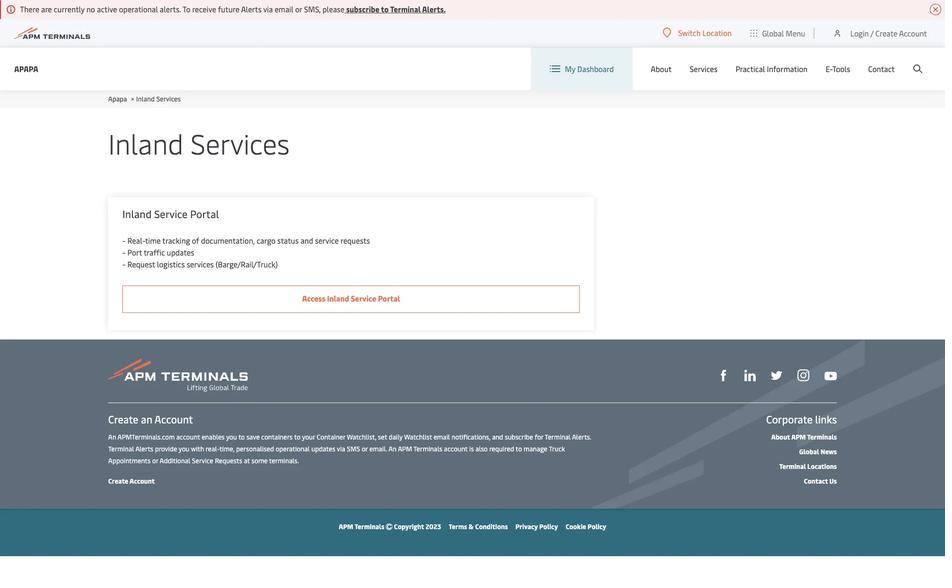 Task type: locate. For each thing, give the bounding box(es) containing it.
1 policy from the left
[[540, 523, 559, 532]]

0 horizontal spatial service
[[154, 207, 188, 221]]

1 horizontal spatial updates
[[312, 445, 336, 454]]

1 vertical spatial operational
[[276, 445, 310, 454]]

via left sms
[[337, 445, 345, 454]]

1 vertical spatial apapa
[[108, 94, 127, 104]]

1 horizontal spatial policy
[[588, 523, 607, 532]]

request
[[127, 259, 155, 270]]

0 horizontal spatial apm
[[339, 523, 354, 532]]

1 vertical spatial you
[[179, 445, 190, 454]]

1 vertical spatial updates
[[312, 445, 336, 454]]

1 horizontal spatial service
[[192, 457, 213, 466]]

appointments
[[108, 457, 151, 466]]

2 policy from the left
[[588, 523, 607, 532]]

1 horizontal spatial or
[[295, 4, 302, 14]]

updates down the tracking
[[167, 247, 194, 258]]

global left menu
[[763, 28, 785, 38]]

0 vertical spatial -
[[123, 236, 126, 246]]

1 horizontal spatial and
[[493, 433, 504, 442]]

account
[[900, 28, 928, 38], [155, 413, 193, 427], [130, 477, 155, 486]]

you up time,
[[226, 433, 237, 442]]

account left is
[[444, 445, 468, 454]]

subscribe
[[346, 4, 380, 14], [505, 433, 534, 442]]

1 horizontal spatial apapa
[[108, 94, 127, 104]]

inland inside access inland service portal link
[[327, 293, 350, 304]]

port
[[127, 247, 142, 258]]

news
[[821, 448, 838, 457]]

0 horizontal spatial alerts.
[[423, 4, 446, 14]]

operational
[[119, 4, 158, 14], [276, 445, 310, 454]]

0 vertical spatial contact
[[869, 64, 896, 74]]

apmterminals.com
[[118, 433, 175, 442]]

apapa
[[14, 63, 38, 74], [108, 94, 127, 104]]

policy for cookie policy
[[588, 523, 607, 532]]

is
[[470, 445, 474, 454]]

2 horizontal spatial or
[[362, 445, 368, 454]]

0 horizontal spatial terminals
[[355, 523, 385, 532]]

1 vertical spatial service
[[351, 293, 377, 304]]

set
[[378, 433, 387, 442]]

create down appointments
[[108, 477, 128, 486]]

traffic
[[144, 247, 165, 258]]

2 vertical spatial apm
[[339, 523, 354, 532]]

- left port
[[123, 247, 126, 258]]

0 horizontal spatial alerts
[[136, 445, 153, 454]]

account right an
[[155, 413, 193, 427]]

containers
[[262, 433, 293, 442]]

create account link
[[108, 477, 155, 486]]

0 vertical spatial about
[[651, 64, 672, 74]]

1 horizontal spatial apapa link
[[108, 94, 127, 104]]

inland right access
[[327, 293, 350, 304]]

an down daily
[[389, 445, 397, 454]]

and inside - real-time tracking of documentation, cargo status and service requests - port traffic updates - request logistics services (barge/rail/truck)
[[301, 236, 314, 246]]

email right watchlist
[[434, 433, 450, 442]]

tools
[[833, 64, 851, 74]]

global menu button
[[742, 19, 816, 47]]

access inland service portal
[[302, 293, 400, 304]]

apm down corporate links
[[792, 433, 807, 442]]

sms
[[347, 445, 360, 454]]

1 horizontal spatial account
[[444, 445, 468, 454]]

terms & conditions link
[[449, 523, 508, 532]]

about
[[651, 64, 672, 74], [772, 433, 791, 442]]

twitter image
[[772, 370, 783, 382]]

login / create account
[[851, 28, 928, 38]]

1 vertical spatial subscribe
[[505, 433, 534, 442]]

there
[[20, 4, 39, 14]]

apm
[[792, 433, 807, 442], [398, 445, 412, 454], [339, 523, 354, 532]]

0 horizontal spatial operational
[[119, 4, 158, 14]]

copyright
[[394, 523, 424, 532]]

personalised
[[236, 445, 274, 454]]

0 horizontal spatial updates
[[167, 247, 194, 258]]

create left an
[[108, 413, 139, 427]]

inland right >
[[136, 94, 155, 104]]

0 vertical spatial operational
[[119, 4, 158, 14]]

0 vertical spatial and
[[301, 236, 314, 246]]

tracking
[[163, 236, 190, 246]]

create for create account
[[108, 477, 128, 486]]

apapa link
[[14, 63, 38, 75], [108, 94, 127, 104]]

1 horizontal spatial global
[[800, 448, 820, 457]]

sms,
[[304, 4, 321, 14]]

0 vertical spatial terminals
[[808, 433, 838, 442]]

1 vertical spatial email
[[434, 433, 450, 442]]

1 horizontal spatial email
[[434, 433, 450, 442]]

1 vertical spatial -
[[123, 247, 126, 258]]

contact down login / create account link
[[869, 64, 896, 74]]

0 horizontal spatial global
[[763, 28, 785, 38]]

1 horizontal spatial operational
[[276, 445, 310, 454]]

inland service portal
[[123, 207, 219, 221]]

contact down locations
[[805, 477, 829, 486]]

terminal
[[390, 4, 421, 14], [545, 433, 571, 442], [108, 445, 134, 454], [780, 463, 807, 472]]

2 vertical spatial terminals
[[355, 523, 385, 532]]

via
[[264, 4, 273, 14], [337, 445, 345, 454]]

an up appointments
[[108, 433, 116, 442]]

updates inside an apmterminals.com account enables you to save containers to your container watchlist, set daily watchlist email notifications, and subscribe for terminal alerts. terminal alerts provide you with real-time, personalised operational updates via sms or email. an apm terminals account is also required to manage truck appointments or additional service requests at some terminals.
[[312, 445, 336, 454]]

real-
[[206, 445, 220, 454]]

0 horizontal spatial subscribe
[[346, 4, 380, 14]]

shape link
[[718, 369, 730, 382]]

0 horizontal spatial email
[[275, 4, 294, 14]]

active
[[97, 4, 117, 14]]

required
[[490, 445, 515, 454]]

0 horizontal spatial apapa
[[14, 63, 38, 74]]

- real-time tracking of documentation, cargo status and service requests - port traffic updates - request logistics services (barge/rail/truck)
[[123, 236, 370, 270]]

and right status
[[301, 236, 314, 246]]

global up terminal locations
[[800, 448, 820, 457]]

you left 'with'
[[179, 445, 190, 454]]

create for create an account
[[108, 413, 139, 427]]

3 - from the top
[[123, 259, 126, 270]]

provide
[[155, 445, 177, 454]]

apm left ⓒ
[[339, 523, 354, 532]]

operational up terminals.
[[276, 445, 310, 454]]

terms & conditions
[[449, 523, 508, 532]]

1 vertical spatial via
[[337, 445, 345, 454]]

create inside login / create account link
[[876, 28, 898, 38]]

account down appointments
[[130, 477, 155, 486]]

terminals left ⓒ
[[355, 523, 385, 532]]

policy right cookie
[[588, 523, 607, 532]]

privacy policy link
[[516, 523, 559, 532]]

1 vertical spatial an
[[389, 445, 397, 454]]

or down the provide
[[152, 457, 158, 466]]

1 vertical spatial alerts.
[[573, 433, 592, 442]]

operational right the active
[[119, 4, 158, 14]]

0 horizontal spatial policy
[[540, 523, 559, 532]]

account up 'with'
[[176, 433, 200, 442]]

1 vertical spatial services
[[156, 94, 181, 104]]

1 vertical spatial and
[[493, 433, 504, 442]]

terminals down watchlist
[[414, 445, 443, 454]]

my
[[565, 64, 576, 74]]

1 horizontal spatial terminals
[[414, 445, 443, 454]]

via right future
[[264, 4, 273, 14]]

alerts.
[[423, 4, 446, 14], [573, 433, 592, 442]]

contact
[[869, 64, 896, 74], [805, 477, 829, 486]]

0 vertical spatial service
[[154, 207, 188, 221]]

time,
[[220, 445, 235, 454]]

0 vertical spatial alerts.
[[423, 4, 446, 14]]

us
[[830, 477, 838, 486]]

email
[[275, 4, 294, 14], [434, 433, 450, 442]]

0 vertical spatial or
[[295, 4, 302, 14]]

inland down apapa > inland services
[[108, 124, 184, 162]]

some
[[252, 457, 268, 466]]

alerts
[[241, 4, 262, 14], [136, 445, 153, 454]]

1 vertical spatial portal
[[378, 293, 400, 304]]

menu
[[787, 28, 806, 38]]

1 horizontal spatial apm
[[398, 445, 412, 454]]

1 horizontal spatial an
[[389, 445, 397, 454]]

0 vertical spatial apapa
[[14, 63, 38, 74]]

1 vertical spatial create
[[108, 413, 139, 427]]

1 horizontal spatial alerts.
[[573, 433, 592, 442]]

switch location
[[679, 28, 732, 38]]

0 vertical spatial updates
[[167, 247, 194, 258]]

via inside an apmterminals.com account enables you to save containers to your container watchlist, set daily watchlist email notifications, and subscribe for terminal alerts. terminal alerts provide you with real-time, personalised operational updates via sms or email. an apm terminals account is also required to manage truck appointments or additional service requests at some terminals.
[[337, 445, 345, 454]]

email.
[[370, 445, 387, 454]]

or right sms
[[362, 445, 368, 454]]

account right /
[[900, 28, 928, 38]]

and
[[301, 236, 314, 246], [493, 433, 504, 442]]

about for about apm terminals
[[772, 433, 791, 442]]

subscribe left for
[[505, 433, 534, 442]]

2 vertical spatial or
[[152, 457, 158, 466]]

terminals up global news
[[808, 433, 838, 442]]

create right /
[[876, 28, 898, 38]]

apapa for apapa > inland services
[[108, 94, 127, 104]]

0 vertical spatial create
[[876, 28, 898, 38]]

0 vertical spatial account
[[176, 433, 200, 442]]

- left "request"
[[123, 259, 126, 270]]

0 horizontal spatial services
[[156, 94, 181, 104]]

status
[[278, 236, 299, 246]]

email inside an apmterminals.com account enables you to save containers to your container watchlist, set daily watchlist email notifications, and subscribe for terminal alerts. terminal alerts provide you with real-time, personalised operational updates via sms or email. an apm terminals account is also required to manage truck appointments or additional service requests at some terminals.
[[434, 433, 450, 442]]

global inside button
[[763, 28, 785, 38]]

0 vertical spatial apapa link
[[14, 63, 38, 75]]

2023
[[426, 523, 442, 532]]

1 vertical spatial apm
[[398, 445, 412, 454]]

alerts inside an apmterminals.com account enables you to save containers to your container watchlist, set daily watchlist email notifications, and subscribe for terminal alerts. terminal alerts provide you with real-time, personalised operational updates via sms or email. an apm terminals account is also required to manage truck appointments or additional service requests at some terminals.
[[136, 445, 153, 454]]

you
[[226, 433, 237, 442], [179, 445, 190, 454]]

service
[[154, 207, 188, 221], [351, 293, 377, 304], [192, 457, 213, 466]]

2 vertical spatial -
[[123, 259, 126, 270]]

services
[[690, 64, 718, 74], [156, 94, 181, 104], [191, 124, 290, 162]]

updates down container
[[312, 445, 336, 454]]

0 vertical spatial subscribe
[[346, 4, 380, 14]]

1 vertical spatial global
[[800, 448, 820, 457]]

0 horizontal spatial and
[[301, 236, 314, 246]]

1 horizontal spatial portal
[[378, 293, 400, 304]]

subscribe right please
[[346, 4, 380, 14]]

global for global news
[[800, 448, 820, 457]]

links
[[816, 413, 838, 427]]

global
[[763, 28, 785, 38], [800, 448, 820, 457]]

real-
[[127, 236, 145, 246]]

global news
[[800, 448, 838, 457]]

apm down daily
[[398, 445, 412, 454]]

ⓒ
[[386, 523, 393, 532]]

2 - from the top
[[123, 247, 126, 258]]

updates inside - real-time tracking of documentation, cargo status and service requests - port traffic updates - request logistics services (barge/rail/truck)
[[167, 247, 194, 258]]

contact for contact us
[[805, 477, 829, 486]]

0 horizontal spatial an
[[108, 433, 116, 442]]

create account
[[108, 477, 155, 486]]

truck
[[549, 445, 566, 454]]

1 horizontal spatial alerts
[[241, 4, 262, 14]]

about for about
[[651, 64, 672, 74]]

policy right privacy
[[540, 523, 559, 532]]

1 vertical spatial about
[[772, 433, 791, 442]]

1 horizontal spatial about
[[772, 433, 791, 442]]

account
[[176, 433, 200, 442], [444, 445, 468, 454]]

1 vertical spatial contact
[[805, 477, 829, 486]]

2 vertical spatial service
[[192, 457, 213, 466]]

- left real-
[[123, 236, 126, 246]]

alerts down apmterminals.com
[[136, 445, 153, 454]]

alerts. inside an apmterminals.com account enables you to save containers to your container watchlist, set daily watchlist email notifications, and subscribe for terminal alerts. terminal alerts provide you with real-time, personalised operational updates via sms or email. an apm terminals account is also required to manage truck appointments or additional service requests at some terminals.
[[573, 433, 592, 442]]

and up required
[[493, 433, 504, 442]]

my dashboard button
[[550, 47, 614, 90]]

contact for contact
[[869, 64, 896, 74]]

2 vertical spatial services
[[191, 124, 290, 162]]

email left sms, on the left
[[275, 4, 294, 14]]

0 vertical spatial global
[[763, 28, 785, 38]]

about down 'corporate'
[[772, 433, 791, 442]]

1 horizontal spatial subscribe
[[505, 433, 534, 442]]

0 horizontal spatial via
[[264, 4, 273, 14]]

0 horizontal spatial about
[[651, 64, 672, 74]]

1 horizontal spatial you
[[226, 433, 237, 442]]

corporate links
[[767, 413, 838, 427]]

alerts right future
[[241, 4, 262, 14]]

about left services dropdown button
[[651, 64, 672, 74]]

0 horizontal spatial contact
[[805, 477, 829, 486]]

1 horizontal spatial contact
[[869, 64, 896, 74]]

2 vertical spatial create
[[108, 477, 128, 486]]

access inland service portal link
[[123, 286, 580, 313]]

create an account
[[108, 413, 193, 427]]

location
[[703, 28, 732, 38]]

1 vertical spatial account
[[444, 445, 468, 454]]

or left sms, on the left
[[295, 4, 302, 14]]

2 horizontal spatial service
[[351, 293, 377, 304]]

1 vertical spatial apapa link
[[108, 94, 127, 104]]



Task type: vqa. For each thing, say whether or not it's contained in the screenshot.
the updates
yes



Task type: describe. For each thing, give the bounding box(es) containing it.
your
[[302, 433, 315, 442]]

an
[[141, 413, 152, 427]]

0 vertical spatial email
[[275, 4, 294, 14]]

to
[[183, 4, 191, 14]]

&
[[469, 523, 474, 532]]

e-
[[826, 64, 833, 74]]

receive
[[192, 4, 216, 14]]

operational inside an apmterminals.com account enables you to save containers to your container watchlist, set daily watchlist email notifications, and subscribe for terminal alerts. terminal alerts provide you with real-time, personalised operational updates via sms or email. an apm terminals account is also required to manage truck appointments or additional service requests at some terminals.
[[276, 445, 310, 454]]

an apmterminals.com account enables you to save containers to your container watchlist, set daily watchlist email notifications, and subscribe for terminal alerts. terminal alerts provide you with real-time, personalised operational updates via sms or email. an apm terminals account is also required to manage truck appointments or additional service requests at some terminals.
[[108, 433, 592, 466]]

cargo
[[257, 236, 276, 246]]

conditions
[[476, 523, 508, 532]]

facebook image
[[718, 370, 730, 382]]

2 horizontal spatial terminals
[[808, 433, 838, 442]]

and inside an apmterminals.com account enables you to save containers to your container watchlist, set daily watchlist email notifications, and subscribe for terminal alerts. terminal alerts provide you with real-time, personalised operational updates via sms or email. an apm terminals account is also required to manage truck appointments or additional service requests at some terminals.
[[493, 433, 504, 442]]

1 horizontal spatial services
[[191, 124, 290, 162]]

2 horizontal spatial services
[[690, 64, 718, 74]]

practical
[[736, 64, 766, 74]]

1 vertical spatial or
[[362, 445, 368, 454]]

about apm terminals link
[[772, 433, 838, 442]]

cookie
[[566, 523, 587, 532]]

0 horizontal spatial account
[[176, 433, 200, 442]]

documentation,
[[201, 236, 255, 246]]

contact us
[[805, 477, 838, 486]]

0 horizontal spatial or
[[152, 457, 158, 466]]

container
[[317, 433, 346, 442]]

2 vertical spatial account
[[130, 477, 155, 486]]

privacy policy
[[516, 523, 559, 532]]

apm terminals ⓒ copyright 2023
[[339, 523, 442, 532]]

youtube image
[[825, 372, 838, 381]]

0 vertical spatial you
[[226, 433, 237, 442]]

requests
[[215, 457, 242, 466]]

0 vertical spatial an
[[108, 433, 116, 442]]

daily
[[389, 433, 403, 442]]

inland up real-
[[123, 207, 152, 221]]

there are currently no active operational alerts. to receive future alerts via email or sms, please subscribe to terminal alerts.
[[20, 4, 446, 14]]

requests
[[341, 236, 370, 246]]

close alert image
[[931, 4, 942, 15]]

alerts.
[[160, 4, 181, 14]]

0 vertical spatial account
[[900, 28, 928, 38]]

1 - from the top
[[123, 236, 126, 246]]

switch location button
[[664, 28, 732, 38]]

services button
[[690, 47, 718, 90]]

access
[[302, 293, 326, 304]]

subscribe inside an apmterminals.com account enables you to save containers to your container watchlist, set daily watchlist email notifications, and subscribe for terminal alerts. terminal alerts provide you with real-time, personalised operational updates via sms or email. an apm terminals account is also required to manage truck appointments or additional service requests at some terminals.
[[505, 433, 534, 442]]

please
[[323, 4, 345, 14]]

of
[[192, 236, 199, 246]]

0 vertical spatial via
[[264, 4, 273, 14]]

instagram image
[[798, 370, 810, 382]]

0 horizontal spatial you
[[179, 445, 190, 454]]

you tube link
[[825, 370, 838, 382]]

save
[[247, 433, 260, 442]]

also
[[476, 445, 488, 454]]

practical information button
[[736, 47, 808, 90]]

terminal locations
[[780, 463, 838, 472]]

0 vertical spatial alerts
[[241, 4, 262, 14]]

dashboard
[[578, 64, 614, 74]]

for
[[535, 433, 544, 442]]

apm inside an apmterminals.com account enables you to save containers to your container watchlist, set daily watchlist email notifications, and subscribe for terminal alerts. terminal alerts provide you with real-time, personalised operational updates via sms or email. an apm terminals account is also required to manage truck appointments or additional service requests at some terminals.
[[398, 445, 412, 454]]

notifications,
[[452, 433, 491, 442]]

terminals inside an apmterminals.com account enables you to save containers to your container watchlist, set daily watchlist email notifications, and subscribe for terminal alerts. terminal alerts provide you with real-time, personalised operational updates via sms or email. an apm terminals account is also required to manage truck appointments or additional service requests at some terminals.
[[414, 445, 443, 454]]

linkedin image
[[745, 370, 756, 382]]

watchlist
[[404, 433, 432, 442]]

manage
[[524, 445, 548, 454]]

apmt footer logo image
[[108, 359, 248, 392]]

/
[[871, 28, 874, 38]]

policy for privacy policy
[[540, 523, 559, 532]]

contact button
[[869, 47, 896, 90]]

terminal locations link
[[780, 463, 838, 472]]

cookie policy
[[566, 523, 607, 532]]

no
[[86, 4, 95, 14]]

enables
[[202, 433, 225, 442]]

apapa for apapa
[[14, 63, 38, 74]]

service inside an apmterminals.com account enables you to save containers to your container watchlist, set daily watchlist email notifications, and subscribe for terminal alerts. terminal alerts provide you with real-time, personalised operational updates via sms or email. an apm terminals account is also required to manage truck appointments or additional service requests at some terminals.
[[192, 457, 213, 466]]

corporate
[[767, 413, 813, 427]]

watchlist,
[[347, 433, 377, 442]]

at
[[244, 457, 250, 466]]

e-tools button
[[826, 47, 851, 90]]

time
[[145, 236, 161, 246]]

inland services
[[108, 124, 290, 162]]

contact us link
[[805, 477, 838, 486]]

about button
[[651, 47, 672, 90]]

additional
[[160, 457, 190, 466]]

my dashboard
[[565, 64, 614, 74]]

cookie policy link
[[566, 523, 607, 532]]

logistics
[[157, 259, 185, 270]]

linkedin__x28_alt_x29__3_ link
[[745, 369, 756, 382]]

about apm terminals
[[772, 433, 838, 442]]

subscribe to terminal alerts. link
[[345, 4, 446, 14]]

currently
[[54, 4, 85, 14]]

switch
[[679, 28, 701, 38]]

global for global menu
[[763, 28, 785, 38]]

instagram link
[[798, 369, 810, 382]]

>
[[131, 94, 134, 104]]

terms
[[449, 523, 468, 532]]

2 horizontal spatial apm
[[792, 433, 807, 442]]

0 horizontal spatial apapa link
[[14, 63, 38, 75]]

e-tools
[[826, 64, 851, 74]]

1 vertical spatial account
[[155, 413, 193, 427]]

privacy
[[516, 523, 538, 532]]

services
[[187, 259, 214, 270]]

practical information
[[736, 64, 808, 74]]

global menu
[[763, 28, 806, 38]]

0 horizontal spatial portal
[[190, 207, 219, 221]]



